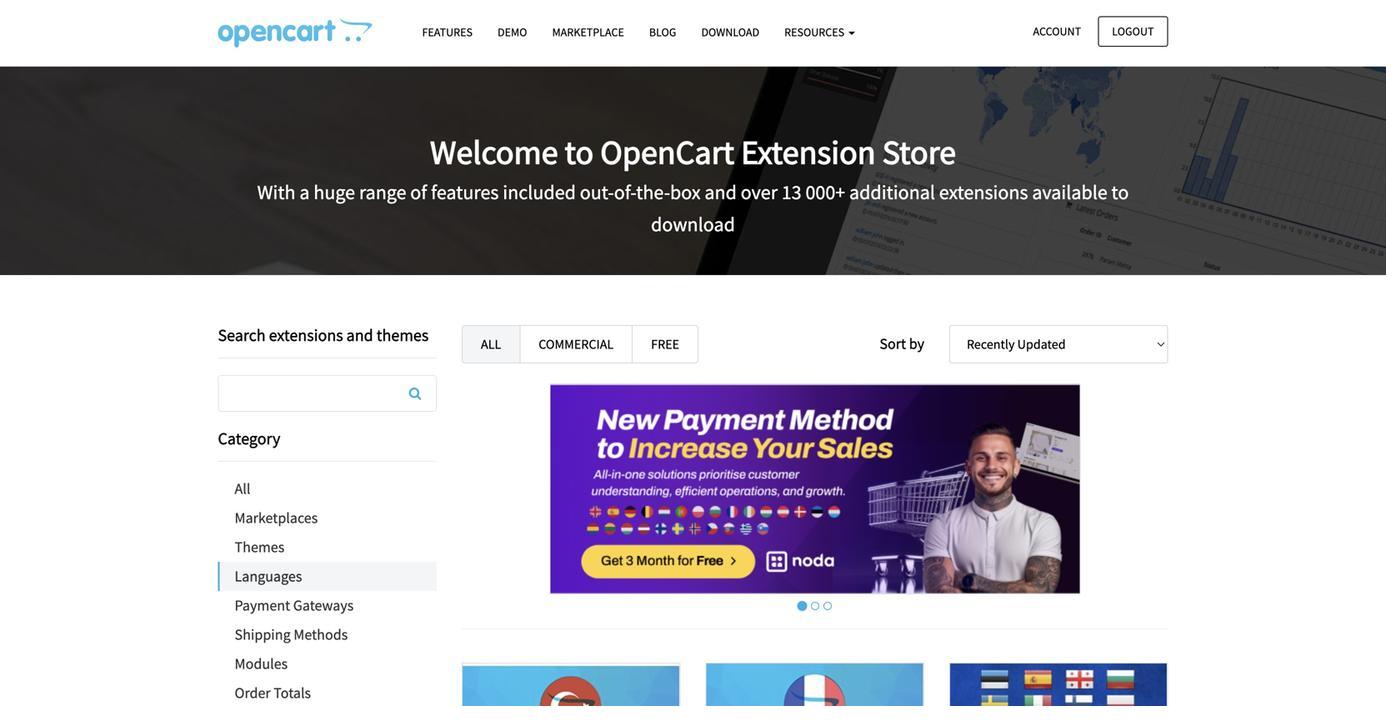 Task type: locate. For each thing, give the bounding box(es) containing it.
range
[[359, 180, 407, 205]]

opencart
[[601, 131, 735, 173]]

extensions down store
[[940, 180, 1029, 205]]

0 horizontal spatial extensions
[[269, 325, 343, 346]]

0 vertical spatial and
[[705, 180, 737, 205]]

0 horizontal spatial all link
[[218, 475, 437, 504]]

and left themes
[[347, 325, 373, 346]]

download
[[651, 212, 736, 237]]

opencart language  extensions image
[[218, 18, 372, 48]]

account link
[[1020, 16, 1096, 47]]

gateways
[[293, 596, 354, 615]]

and
[[705, 180, 737, 205], [347, 325, 373, 346]]

download link
[[689, 18, 772, 47]]

order totals link
[[218, 679, 437, 706]]

extensions
[[940, 180, 1029, 205], [269, 325, 343, 346]]

and inside welcome to opencart extension store with a huge range of features included out-of-the-box and over 13 000+ additional extensions available to download
[[705, 180, 737, 205]]

1 vertical spatial to
[[1112, 180, 1130, 205]]

marketplace
[[553, 25, 625, 40]]

to right available
[[1112, 180, 1130, 205]]

None text field
[[219, 376, 436, 411]]

marketplace link
[[540, 18, 637, 47]]

shipping methods
[[235, 626, 348, 644]]

payment gateways
[[235, 596, 354, 615]]

logout link
[[1099, 16, 1169, 47]]

box
[[671, 180, 701, 205]]

0 horizontal spatial all
[[235, 480, 251, 498]]

all
[[481, 336, 501, 353], [235, 480, 251, 498]]

1 horizontal spatial to
[[1112, 180, 1130, 205]]

to
[[565, 131, 594, 173], [1112, 180, 1130, 205]]

free
[[652, 336, 680, 353]]

1 vertical spatial all link
[[218, 475, 437, 504]]

0 vertical spatial extensions
[[940, 180, 1029, 205]]

over
[[741, 180, 778, 205]]

000+
[[806, 180, 846, 205]]

payment
[[235, 596, 290, 615]]

languages
[[235, 567, 302, 586]]

1 horizontal spatial extensions
[[940, 180, 1029, 205]]

all for commercial
[[481, 336, 501, 353]]

0 horizontal spatial to
[[565, 131, 594, 173]]

1 horizontal spatial all
[[481, 336, 501, 353]]

store
[[883, 131, 957, 173]]

blog
[[650, 25, 677, 40]]

1 horizontal spatial and
[[705, 180, 737, 205]]

blog link
[[637, 18, 689, 47]]

additional
[[850, 180, 936, 205]]

search
[[218, 325, 266, 346]]

account
[[1034, 24, 1082, 39]]

1 vertical spatial all
[[235, 480, 251, 498]]

search extensions and themes
[[218, 325, 429, 346]]

1 horizontal spatial all link
[[462, 325, 521, 364]]

to up out-
[[565, 131, 594, 173]]

included
[[503, 180, 576, 205]]

extensions right search
[[269, 325, 343, 346]]

features
[[422, 25, 473, 40]]

0 vertical spatial to
[[565, 131, 594, 173]]

1 vertical spatial extensions
[[269, 325, 343, 346]]

totals
[[274, 684, 311, 703]]

features
[[431, 180, 499, 205]]

category
[[218, 428, 281, 449]]

0 vertical spatial all link
[[462, 325, 521, 364]]

with
[[257, 180, 296, 205]]

0 horizontal spatial and
[[347, 325, 373, 346]]

available
[[1033, 180, 1108, 205]]

and right box
[[705, 180, 737, 205]]

order
[[235, 684, 271, 703]]

of-
[[614, 180, 637, 205]]

13
[[782, 180, 802, 205]]

12 languages pack image
[[951, 664, 1168, 706]]

all link
[[462, 325, 521, 364], [218, 475, 437, 504]]

0 vertical spatial all
[[481, 336, 501, 353]]

all for marketplaces
[[235, 480, 251, 498]]



Task type: vqa. For each thing, say whether or not it's contained in the screenshot.
Contact Us's Us
no



Task type: describe. For each thing, give the bounding box(es) containing it.
marketplaces
[[235, 509, 318, 528]]

free link
[[632, 325, 699, 364]]

demo link
[[485, 18, 540, 47]]

extensions inside welcome to opencart extension store with a huge range of features included out-of-the-box and over 13 000+ additional extensions available to download
[[940, 180, 1029, 205]]

welcome
[[430, 131, 558, 173]]

modules link
[[218, 650, 437, 679]]

languages link
[[220, 562, 437, 591]]

huge
[[314, 180, 355, 205]]

payment gateways link
[[218, 591, 437, 621]]

marketplaces link
[[218, 504, 437, 533]]

shipping methods link
[[218, 621, 437, 650]]

node image
[[550, 384, 1081, 595]]

all link for marketplaces
[[218, 475, 437, 504]]

themes
[[235, 538, 285, 557]]

commercial link
[[520, 325, 633, 364]]

welcome to opencart extension store with a huge range of features included out-of-the-box and over 13 000+ additional extensions available to download
[[257, 131, 1130, 237]]

1 vertical spatial and
[[347, 325, 373, 346]]

themes link
[[218, 533, 437, 562]]

a
[[300, 180, 310, 205]]

logout
[[1113, 24, 1155, 39]]

all link for commercial
[[462, 325, 521, 364]]

the-
[[637, 180, 671, 205]]

extension
[[742, 131, 876, 173]]

opencart 4.x türkçe dil paketi - turkish langu.. image
[[463, 664, 680, 706]]

by
[[910, 334, 925, 353]]

out-
[[580, 180, 614, 205]]

resources
[[785, 25, 847, 40]]

resources link
[[772, 18, 868, 47]]

opencart 4.x - french language pack - pack de la.. image
[[707, 664, 924, 706]]

modules
[[235, 655, 288, 673]]

features link
[[410, 18, 485, 47]]

demo
[[498, 25, 527, 40]]

shipping
[[235, 626, 291, 644]]

sort by
[[880, 334, 925, 353]]

of
[[411, 180, 427, 205]]

themes
[[377, 325, 429, 346]]

order totals
[[235, 684, 311, 703]]

download
[[702, 25, 760, 40]]

commercial
[[539, 336, 614, 353]]

methods
[[294, 626, 348, 644]]

search image
[[409, 387, 422, 400]]

sort
[[880, 334, 907, 353]]



